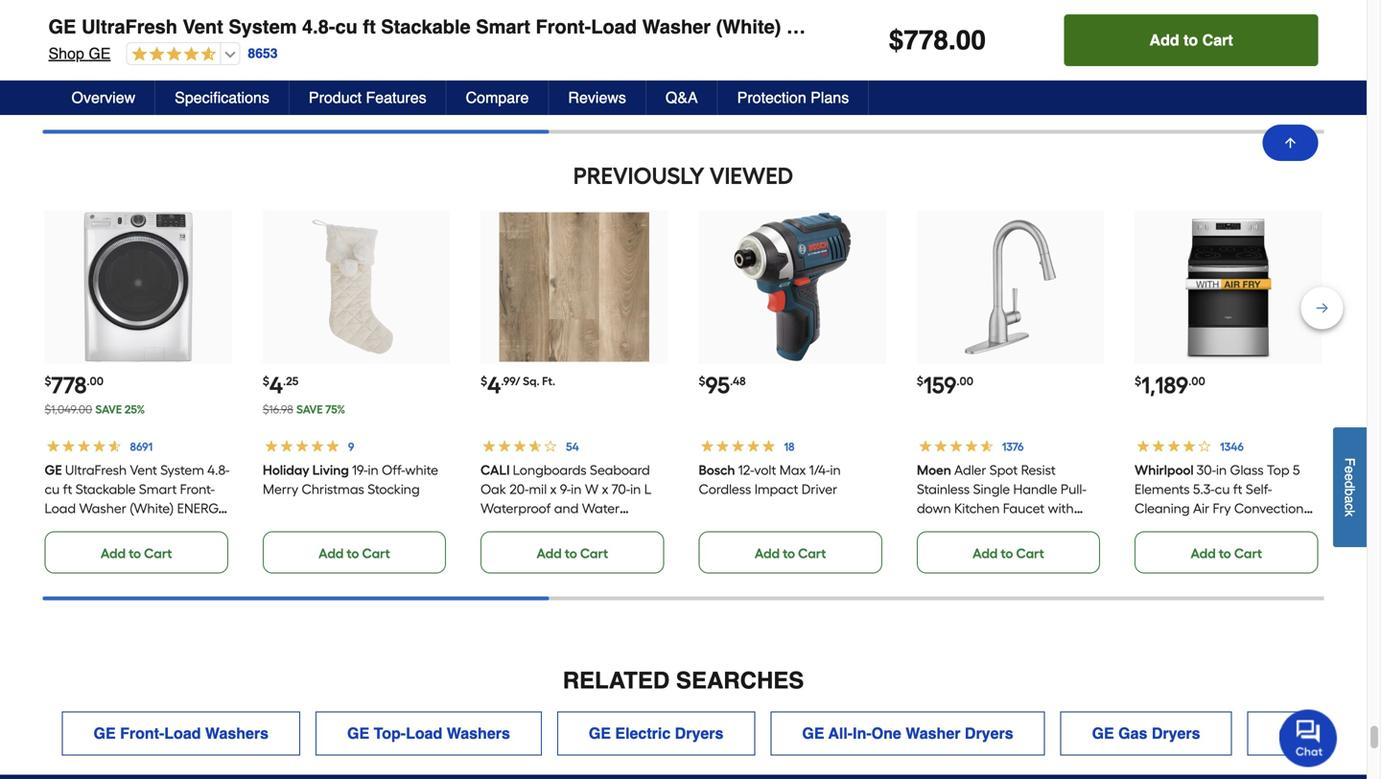 Task type: describe. For each thing, give the bounding box(es) containing it.
add to cart for "95" list item
[[755, 546, 826, 562]]

laundry
[[534, 0, 585, 12]]

$16.98 save 75%
[[263, 403, 345, 417]]

product features
[[309, 89, 426, 106]]

searches
[[676, 668, 804, 694]]

f e e d b a c k button
[[1333, 428, 1367, 547]]

compare button
[[447, 81, 549, 115]]

1/4-
[[809, 462, 830, 479]]

q&a button
[[646, 81, 718, 115]]

5.3-
[[1193, 482, 1215, 498]]

dry
[[1155, 0, 1176, 12]]

8653
[[248, 46, 278, 61]]

0 vertical spatial ultrafresh
[[81, 16, 177, 38]]

swing
[[699, 14, 736, 31]]

ge gas dryers
[[1092, 725, 1200, 743]]

gas inside 6.2-cu ft reversible side swing door gas dryer (white)
[[771, 14, 796, 31]]

moen adler spot resist stainless single handle pull-down kitchen faucet with deck plate image
[[935, 212, 1085, 362]]

$1,049.00
[[45, 403, 92, 417]]

ge for ge electric dryers
[[589, 725, 611, 743]]

cart for list item containing 6.2-cu ft reversible side swing door gas dryer (white)
[[798, 79, 826, 95]]

ge all-in-one washer dryers link
[[770, 712, 1045, 756]]

third
[[1285, 14, 1317, 31]]

smart inside the "7.8-cu ft stackable smart electric dryer (white) energy star"
[[179, 0, 217, 12]]

waterproof
[[481, 501, 551, 517]]

plank
[[512, 539, 546, 555]]

fry
[[1213, 501, 1231, 517]]

dry boost top control 24-in built-in dishwasher with third rack (white) energy star, 50-dba
[[1135, 0, 1320, 69]]

$ 159 .00
[[917, 372, 973, 400]]

24.8-cu ft french door refrigerator with ice maker (white) energy star link inside list item
[[917, 0, 1082, 50]]

whirlpool 30-in glass top 5 elements 5.3-cu ft self-cleaning air fry convection oven freestanding electric range (fingerprint resistant stainless steel) image
[[1153, 212, 1303, 362]]

stackable inside 3.6-cu ft stackable electric dryer (white)
[[335, 0, 396, 12]]

list item containing 24.8-cu ft french door refrigerator with ice maker (white) energy star
[[917, 0, 1104, 107]]

off-
[[382, 462, 405, 479]]

bosch
[[699, 462, 735, 479]]

cart for "95" list item
[[798, 546, 826, 562]]

product
[[309, 89, 362, 106]]

add to cart link for 159 list item
[[917, 532, 1100, 574]]

stackable inside the "7.8-cu ft stackable smart electric dryer (white) energy star"
[[115, 0, 176, 12]]

c
[[1342, 504, 1358, 510]]

spot
[[989, 462, 1018, 479]]

previously viewed heading
[[43, 157, 1324, 195]]

add inside 1,189 list item
[[1191, 546, 1216, 562]]

add down christmas at left bottom
[[319, 546, 344, 562]]

$ for $ 1,189 .00
[[1135, 375, 1141, 388]]

to down the 4.6 stars image on the left
[[129, 79, 141, 95]]

ge top-load washers link
[[316, 712, 542, 756]]

ge ultrafresh vent system 4.8-cu ft stackable smart front-load washer (white) energy star
[[48, 16, 923, 38]]

control
[[1242, 0, 1287, 12]]

(white) inside 24.8-cu ft french door refrigerator with ice maker (white) energy star
[[917, 34, 961, 50]]

2 e from the top
[[1342, 474, 1358, 481]]

cu inside 6.2-cu ft reversible side swing door gas dryer (white)
[[741, 0, 756, 12]]

add to cart for first 4 list item from right
[[537, 546, 608, 562]]

7.8-cu ft stackable smart electric dryer (white) energy star
[[45, 0, 225, 50]]

dryer inside 6.2-cu ft reversible side swing door gas dryer (white)
[[800, 14, 833, 31]]

convection
[[1234, 501, 1304, 517]]

778 for .00
[[51, 372, 87, 400]]

ge stacked la link
[[1247, 712, 1381, 756]]

$ for $ 4 .99/ sq. ft.
[[481, 375, 487, 388]]

95
[[705, 372, 730, 400]]

shop ge
[[48, 45, 111, 62]]

$ 778 . 00
[[889, 25, 986, 56]]

cu inside the 30-in glass top 5 elements 5.3-cu ft self- cleaning air fry convection oven freestanding electric range (fingerprint resistant stainless steel)
[[1215, 482, 1230, 498]]

faucet
[[1003, 501, 1044, 517]]

air
[[1193, 501, 1210, 517]]

24-
[[1291, 0, 1309, 12]]

add to cart link for 778 list item
[[45, 532, 228, 574]]

christmas
[[301, 482, 364, 498]]

with
[[1253, 14, 1282, 31]]

0 horizontal spatial front-
[[120, 725, 164, 743]]

ge for ge ultrafresh vent system 4.8-cu ft stackable smart front-load washer (white) energy star
[[48, 16, 76, 38]]

ge electric dryers
[[589, 725, 723, 743]]

to down dry boost top control 24-in built-in dishwasher with third rack (white) energy star, 50-dba at the top of page
[[1219, 79, 1231, 95]]

159
[[923, 372, 956, 400]]

95 list item
[[699, 211, 886, 574]]

carton)
[[499, 558, 546, 575]]

door inside 6.2-cu ft reversible side swing door gas dryer (white)
[[739, 14, 768, 31]]

to down christmas at left bottom
[[347, 546, 359, 562]]

add to cart button
[[1064, 14, 1318, 66]]

refrigerator
[[917, 14, 990, 31]]

holiday living
[[263, 462, 349, 479]]

ge all-in-one washer dryers
[[802, 725, 1013, 743]]

dryers for ge gas dryers
[[1152, 725, 1200, 743]]

q&a
[[665, 89, 698, 106]]

whirlpool
[[1135, 462, 1194, 479]]

ge for ge top-load washers
[[347, 725, 369, 743]]

star inside the "7.8-cu ft stackable smart electric dryer (white) energy star"
[[45, 34, 75, 50]]

cart for first 4 list item
[[362, 546, 390, 562]]

stackable up features
[[381, 16, 471, 38]]

overview button
[[52, 81, 156, 115]]

ft inside the "7.8-cu ft stackable smart electric dryer (white) energy star"
[[103, 0, 112, 12]]

ge gas dryers link
[[1060, 712, 1232, 756]]

driver
[[802, 482, 837, 498]]

resistant inside the longboards seaboard oak 20-mil x 9-in w x 70-in l waterproof and water resistant interlocking luxury vinyl plank flooring (26.62-sq ft/ carton)
[[481, 520, 536, 536]]

6.2-
[[719, 0, 741, 12]]

1 horizontal spatial 4.8-
[[302, 16, 335, 38]]

6.2-cu ft reversible side swing door gas dryer (white) link inside list item
[[699, 0, 880, 31]]

3.6-cu ft stackable electric dryer (white)
[[263, 0, 443, 31]]

living
[[312, 462, 349, 479]]

vent inside ultrafresh vent system 4.8- cu ft stackable smart front- load washer (white) energy star
[[130, 462, 157, 479]]

to down steel laundry stacking kit (white)
[[565, 79, 577, 95]]

to down 24.8-cu ft french door refrigerator with ice maker (white) energy star
[[1001, 79, 1013, 95]]

in inside 12-volt max 1/4-in cordless impact driver
[[830, 462, 841, 479]]

to left plans
[[783, 79, 795, 95]]

smart inside ultrafresh vent system 4.8- cu ft stackable smart front- load washer (white) energy star
[[139, 482, 177, 498]]

white
[[405, 462, 438, 479]]

protection plans
[[737, 89, 849, 106]]

list item containing 3.6-cu ft stackable electric dryer (white)
[[263, 0, 450, 107]]

longboards
[[513, 462, 587, 479]]

steel)
[[1191, 558, 1224, 575]]

$ for $ 778 . 00
[[889, 25, 904, 56]]

door inside 24.8-cu ft french door refrigerator with ice maker (white) energy star
[[1041, 0, 1071, 12]]

protection plans button
[[718, 81, 869, 115]]

steel laundry stacking kit (white)
[[481, 0, 659, 31]]

add to cart link for 1,189 list item
[[1135, 532, 1318, 574]]

protection
[[737, 89, 806, 106]]

arrow right image
[[1296, 725, 1315, 744]]

add to cart link for "95" list item
[[699, 532, 882, 574]]

cali longboards seaboard oak 20-mil x 9-in w x 70-in l waterproof and water resistant interlocking luxury vinyl plank flooring (26.62-sq ft/ carton) image
[[499, 212, 649, 362]]

cart for first 4 list item from right
[[580, 546, 608, 562]]

70-
[[612, 482, 630, 498]]

$ 778 .00
[[45, 372, 104, 400]]

add inside 778 list item
[[101, 546, 126, 562]]

energy inside 24.8-cu ft french door refrigerator with ice maker (white) energy star
[[964, 34, 1014, 50]]

add down the add to cart button
[[1191, 79, 1216, 95]]

water
[[582, 501, 620, 517]]

add inside 159 list item
[[973, 546, 998, 562]]

add to cart for 159 list item
[[973, 546, 1044, 562]]

overview
[[71, 89, 135, 106]]

2 dryers from the left
[[965, 725, 1013, 743]]

in inside dry boost top control 24-in built-in dishwasher with third rack (white) energy star, 50-dba
[[1309, 0, 1320, 12]]

ft inside 24.8-cu ft french door refrigerator with ice maker (white) energy star
[[984, 0, 994, 12]]

add down "00"
[[973, 79, 998, 95]]

cart for 159 list item
[[1016, 546, 1044, 562]]

list item containing 7.8-cu ft stackable smart electric dryer (white) energy star
[[45, 0, 232, 107]]

plate
[[950, 520, 981, 536]]

related
[[563, 668, 670, 694]]

778 for .
[[904, 25, 949, 56]]

down
[[917, 501, 951, 517]]

cu inside the "7.8-cu ft stackable smart electric dryer (white) energy star"
[[84, 0, 100, 12]]

4 for $ 4 .99/ sq. ft.
[[487, 372, 501, 400]]

interlocking
[[539, 520, 609, 536]]

washers for ge front-load washers
[[205, 725, 269, 743]]

to inside button
[[1184, 31, 1198, 49]]

dryer inside the "7.8-cu ft stackable smart electric dryer (white) energy star"
[[92, 14, 125, 31]]

$ for $ 159 .00
[[917, 375, 923, 388]]

dryers for ge electric dryers
[[675, 725, 723, 743]]

resist
[[1021, 462, 1056, 479]]

cart for 778 list item
[[144, 546, 172, 562]]

star inside 24.8-cu ft french door refrigerator with ice maker (white) energy star
[[1017, 34, 1048, 50]]

stacking
[[588, 0, 641, 12]]

merry
[[263, 482, 298, 498]]

add inside button
[[1149, 31, 1179, 49]]

energy inside dry boost top control 24-in built-in dishwasher with third rack (white) energy star, 50-dba
[[1215, 34, 1265, 50]]

add down shop ge
[[101, 79, 126, 95]]

$ for $ 4 .25
[[263, 375, 269, 388]]

electric inside the "7.8-cu ft stackable smart electric dryer (white) energy star"
[[45, 14, 89, 31]]

f
[[1342, 458, 1358, 466]]

ge for ge all-in-one washer dryers
[[802, 725, 824, 743]]

(white) inside 6.2-cu ft reversible side swing door gas dryer (white)
[[836, 14, 880, 31]]

chat invite button image
[[1279, 709, 1338, 768]]

to inside 778 list item
[[129, 546, 141, 562]]

1,189
[[1141, 372, 1188, 400]]

add to cart for 1,189 list item
[[1191, 546, 1262, 562]]

$ 4 .99/ sq. ft.
[[481, 372, 555, 400]]

add to cart link for list item containing 24.8-cu ft french door refrigerator with ice maker (white) energy star
[[917, 65, 1100, 107]]

20-
[[510, 482, 529, 498]]

ge for ge front-load washers
[[94, 725, 116, 743]]

volt
[[754, 462, 776, 479]]

(white) inside dry boost top control 24-in built-in dishwasher with third rack (white) energy star, 50-dba
[[1168, 34, 1212, 50]]

in inside the 30-in glass top 5 elements 5.3-cu ft self- cleaning air fry convection oven freestanding electric range (fingerprint resistant stainless steel)
[[1216, 462, 1227, 479]]

.25
[[283, 375, 299, 388]]

00
[[956, 25, 986, 56]]

previously
[[573, 162, 705, 190]]



Task type: vqa. For each thing, say whether or not it's contained in the screenshot.


Task type: locate. For each thing, give the bounding box(es) containing it.
add to cart for list item containing 3.6-cu ft stackable electric dryer (white)
[[319, 79, 390, 95]]

5 list item from the left
[[917, 0, 1104, 107]]

75%
[[325, 403, 345, 417]]

add down the freestanding
[[1191, 546, 1216, 562]]

1 vertical spatial resistant
[[1251, 539, 1306, 555]]

0 vertical spatial with
[[993, 14, 1019, 31]]

add down 'impact'
[[755, 546, 780, 562]]

ultrafresh inside ultrafresh vent system 4.8- cu ft stackable smart front- load washer (white) energy star
[[65, 462, 127, 479]]

cart down ice
[[1016, 79, 1044, 95]]

la
[[1369, 725, 1381, 743]]

side
[[836, 0, 862, 12]]

star
[[872, 16, 923, 38], [45, 34, 75, 50], [1017, 34, 1048, 50], [45, 520, 75, 536]]

french
[[997, 0, 1038, 12]]

add down interlocking
[[537, 546, 562, 562]]

0 horizontal spatial top
[[1217, 0, 1239, 12]]

to down ultrafresh vent system 4.8- cu ft stackable smart front- load washer (white) energy star
[[129, 546, 141, 562]]

to down dishwasher
[[1184, 31, 1198, 49]]

e
[[1342, 466, 1358, 474], [1342, 474, 1358, 481]]

1,189 list item
[[1135, 211, 1322, 575]]

4 list item from the left
[[699, 0, 886, 107]]

front- inside ultrafresh vent system 4.8- cu ft stackable smart front- load washer (white) energy star
[[180, 482, 215, 498]]

1 horizontal spatial washers
[[447, 725, 510, 743]]

ft inside 6.2-cu ft reversible side swing door gas dryer (white)
[[759, 0, 768, 12]]

.48
[[730, 375, 746, 388]]

top
[[1217, 0, 1239, 12], [1267, 462, 1290, 479]]

save left the 25%
[[95, 403, 122, 417]]

cart down steel laundry stacking kit (white)
[[580, 79, 608, 95]]

range
[[1135, 539, 1174, 555]]

to inside 1,189 list item
[[1219, 546, 1231, 562]]

2 horizontal spatial dryers
[[1152, 725, 1200, 743]]

$ up moen
[[917, 375, 923, 388]]

ft right "6.2-" at the top of page
[[759, 0, 768, 12]]

add to cart link inside 1,189 list item
[[1135, 532, 1318, 574]]

$ inside $ 4 .25
[[263, 375, 269, 388]]

ft up product features
[[363, 16, 376, 38]]

$ left .48
[[699, 375, 705, 388]]

in inside 19-in off-white merry christmas stocking
[[368, 462, 378, 479]]

electric inside 3.6-cu ft stackable electric dryer (white)
[[399, 0, 443, 12]]

in up third
[[1309, 0, 1320, 12]]

e up the b
[[1342, 474, 1358, 481]]

0 horizontal spatial dryers
[[675, 725, 723, 743]]

add
[[1149, 31, 1179, 49], [101, 79, 126, 95], [319, 79, 344, 95], [537, 79, 562, 95], [755, 79, 780, 95], [973, 79, 998, 95], [1191, 79, 1216, 95], [101, 546, 126, 562], [319, 546, 344, 562], [537, 546, 562, 562], [755, 546, 780, 562], [973, 546, 998, 562], [1191, 546, 1216, 562]]

energy inside ultrafresh vent system 4.8- cu ft stackable smart front- load washer (white) energy star
[[177, 501, 226, 517]]

kit
[[644, 0, 659, 12]]

1 horizontal spatial top
[[1267, 462, 1290, 479]]

4 for $ 4 .25
[[269, 372, 283, 400]]

to inside "95" list item
[[783, 546, 795, 562]]

cu inside ultrafresh vent system 4.8- cu ft stackable smart front- load washer (white) energy star
[[45, 482, 60, 498]]

0 horizontal spatial 778
[[51, 372, 87, 400]]

washers for ge top-load washers
[[447, 725, 510, 743]]

kitchen
[[954, 501, 1000, 517]]

vent down the 25%
[[130, 462, 157, 479]]

2 .00 from the left
[[956, 375, 973, 388]]

1 list item from the left
[[45, 0, 232, 107]]

stainless down moen
[[917, 482, 970, 498]]

add to cart down 'impact'
[[755, 546, 826, 562]]

2 4 list item from the left
[[481, 211, 668, 575]]

0 horizontal spatial .00
[[87, 375, 104, 388]]

plans
[[811, 89, 849, 106]]

top-
[[374, 725, 406, 743]]

778 up $1,049.00
[[51, 372, 87, 400]]

add down in
[[1149, 31, 1179, 49]]

shop
[[48, 45, 84, 62]]

to down interlocking
[[565, 546, 577, 562]]

add to cart for list item containing dry boost top control 24-in built-in dishwasher with third rack (white) energy star, 50-dba
[[1191, 79, 1262, 95]]

bosch 12-volt max 1/4-in cordless impact driver image
[[717, 212, 867, 362]]

159 list item
[[917, 211, 1104, 574]]

1 .00 from the left
[[87, 375, 104, 388]]

add left plans
[[755, 79, 780, 95]]

.00 for 1,189
[[1188, 375, 1205, 388]]

add to cart inside 1,189 list item
[[1191, 546, 1262, 562]]

add to cart inside 159 list item
[[973, 546, 1044, 562]]

reversible
[[772, 0, 833, 12]]

stocking
[[367, 482, 420, 498]]

.00 inside $ 1,189 .00
[[1188, 375, 1205, 388]]

with inside adler spot resist stainless single handle pull- down kitchen faucet with deck plate
[[1048, 501, 1074, 517]]

1 horizontal spatial 4 list item
[[481, 211, 668, 575]]

0 horizontal spatial stainless
[[917, 482, 970, 498]]

1 horizontal spatial 778
[[904, 25, 949, 56]]

electric down 7.8-
[[45, 14, 89, 31]]

cart for list item containing steel laundry stacking kit (white)
[[580, 79, 608, 95]]

.00
[[87, 375, 104, 388], [956, 375, 973, 388], [1188, 375, 1205, 388]]

1 vertical spatial gas
[[1118, 725, 1147, 743]]

cordless
[[699, 482, 751, 498]]

add to cart down 3.6-cu ft stackable electric dryer (white)
[[319, 79, 390, 95]]

sq.
[[523, 375, 540, 388]]

in
[[1165, 14, 1176, 31]]

electric inside ge electric dryers "link"
[[615, 725, 671, 743]]

list item containing dry boost top control 24-in built-in dishwasher with third rack (white) energy star, 50-dba
[[1135, 0, 1322, 107]]

save left 75%
[[296, 403, 323, 417]]

to left features
[[347, 79, 359, 95]]

cart for list item containing 24.8-cu ft french door refrigerator with ice maker (white) energy star
[[1016, 79, 1044, 95]]

dryers inside "link"
[[675, 725, 723, 743]]

0 vertical spatial vent
[[183, 16, 223, 38]]

ge inside 778 list item
[[45, 462, 62, 479]]

4.8- left holiday
[[207, 462, 230, 479]]

cart for list item containing 7.8-cu ft stackable smart electric dryer (white) energy star
[[144, 79, 172, 95]]

resistant down convection
[[1251, 539, 1306, 555]]

0 horizontal spatial washer
[[79, 501, 126, 517]]

ft right 3.6-
[[323, 0, 332, 12]]

(white) inside steel laundry stacking kit (white)
[[481, 14, 525, 31]]

$ inside $ 159 .00
[[917, 375, 923, 388]]

add to cart for list item containing 7.8-cu ft stackable smart electric dryer (white) energy star
[[101, 79, 172, 95]]

cart inside "95" list item
[[798, 546, 826, 562]]

add to cart for list item containing steel laundry stacking kit (white)
[[537, 79, 608, 95]]

electric down convection
[[1253, 520, 1297, 536]]

$ left the .25
[[263, 375, 269, 388]]

to down 'impact'
[[783, 546, 795, 562]]

add to cart down faucet
[[973, 546, 1044, 562]]

smart down the 25%
[[139, 482, 177, 498]]

add to cart link for list item containing dry boost top control 24-in built-in dishwasher with third rack (white) energy star, 50-dba
[[1135, 65, 1318, 107]]

add to cart down christmas at left bottom
[[319, 546, 390, 562]]

star inside ultrafresh vent system 4.8- cu ft stackable smart front- load washer (white) energy star
[[45, 520, 75, 536]]

gas inside ge gas dryers link
[[1118, 725, 1147, 743]]

1 washers from the left
[[205, 725, 269, 743]]

4 up $16.98
[[269, 372, 283, 400]]

1 vertical spatial front-
[[180, 482, 215, 498]]

ft/
[[481, 558, 495, 575]]

778 down 24.8- on the top right of page
[[904, 25, 949, 56]]

0 horizontal spatial dryer
[[92, 14, 125, 31]]

1 horizontal spatial with
[[1048, 501, 1074, 517]]

30-
[[1197, 462, 1216, 479]]

one
[[871, 725, 901, 743]]

dryer down reversible
[[800, 14, 833, 31]]

ge electric dryers link
[[557, 712, 755, 756]]

2 save from the left
[[296, 403, 323, 417]]

0 vertical spatial front-
[[536, 16, 591, 38]]

4.6 stars image
[[127, 46, 216, 64]]

4 list item
[[263, 211, 450, 574], [481, 211, 668, 575]]

list item containing steel laundry stacking kit (white)
[[481, 0, 668, 107]]

$ for $ 778 .00
[[45, 375, 51, 388]]

2 dryer from the left
[[263, 14, 296, 31]]

1 dryer from the left
[[92, 14, 125, 31]]

1 horizontal spatial vent
[[183, 16, 223, 38]]

1 vertical spatial top
[[1267, 462, 1290, 479]]

b
[[1342, 489, 1358, 496]]

boost
[[1179, 0, 1213, 12]]

stackable inside ultrafresh vent system 4.8- cu ft stackable smart front- load washer (white) energy star
[[76, 482, 136, 498]]

add to cart link for list item containing 7.8-cu ft stackable smart electric dryer (white) energy star
[[45, 65, 228, 107]]

ft right 7.8-
[[103, 0, 112, 12]]

cart down 6.2-cu ft reversible side swing door gas dryer (white) in the right of the page
[[798, 79, 826, 95]]

0 vertical spatial stainless
[[917, 482, 970, 498]]

pull-
[[1060, 482, 1086, 498]]

(white) inside the "7.8-cu ft stackable smart electric dryer (white) energy star"
[[128, 14, 172, 31]]

ice
[[1022, 14, 1040, 31]]

system inside ultrafresh vent system 4.8- cu ft stackable smart front- load washer (white) energy star
[[160, 462, 204, 479]]

$ up $1,049.00
[[45, 375, 51, 388]]

.00 for 778
[[87, 375, 104, 388]]

0 vertical spatial resistant
[[481, 520, 536, 536]]

add to cart for list item containing 6.2-cu ft reversible side swing door gas dryer (white)
[[755, 79, 826, 95]]

0 vertical spatial washer
[[642, 16, 711, 38]]

holiday living 19-in off-white merry christmas stocking image
[[281, 212, 431, 362]]

2 horizontal spatial smart
[[476, 16, 530, 38]]

ultrafresh
[[81, 16, 177, 38], [65, 462, 127, 479]]

1 vertical spatial ultrafresh
[[65, 462, 127, 479]]

electric inside the 30-in glass top 5 elements 5.3-cu ft self- cleaning air fry convection oven freestanding electric range (fingerprint resistant stainless steel)
[[1253, 520, 1297, 536]]

2 washers from the left
[[447, 725, 510, 743]]

cart for 1,189 list item
[[1234, 546, 1262, 562]]

1 save from the left
[[95, 403, 122, 417]]

0 horizontal spatial gas
[[771, 14, 796, 31]]

0 horizontal spatial 4
[[269, 372, 283, 400]]

mil
[[529, 482, 547, 498]]

add to cart inside button
[[1149, 31, 1233, 49]]

ge stacked la
[[1279, 725, 1381, 743]]

flooring
[[549, 539, 598, 555]]

ft inside the 30-in glass top 5 elements 5.3-cu ft self- cleaning air fry convection oven freestanding electric range (fingerprint resistant stainless steel)
[[1233, 482, 1243, 498]]

4
[[269, 372, 283, 400], [487, 372, 501, 400]]

washer inside ultrafresh vent system 4.8- cu ft stackable smart front- load washer (white) energy star
[[79, 501, 126, 517]]

0 horizontal spatial save
[[95, 403, 122, 417]]

add to cart link for list item containing steel laundry stacking kit (white)
[[481, 65, 664, 107]]

0 vertical spatial 778
[[904, 25, 949, 56]]

1 vertical spatial 4.8-
[[207, 462, 230, 479]]

0 horizontal spatial 4 list item
[[263, 211, 450, 574]]

add to cart link for list item containing 3.6-cu ft stackable electric dryer (white)
[[263, 65, 446, 107]]

1 horizontal spatial x
[[602, 482, 609, 498]]

add to cart inside "95" list item
[[755, 546, 826, 562]]

add down plate
[[973, 546, 998, 562]]

save inside 778 list item
[[95, 403, 122, 417]]

0 horizontal spatial smart
[[139, 482, 177, 498]]

a
[[1342, 496, 1358, 504]]

cart inside 159 list item
[[1016, 546, 1044, 562]]

1 horizontal spatial 4
[[487, 372, 501, 400]]

$ inside $ 1,189 .00
[[1135, 375, 1141, 388]]

stainless down range
[[1135, 558, 1188, 575]]

2 list item from the left
[[263, 0, 450, 107]]

add to cart down the 4.6 stars image on the left
[[101, 79, 172, 95]]

stackable down $1,049.00 save 25%
[[76, 482, 136, 498]]

(white) inside ultrafresh vent system 4.8- cu ft stackable smart front- load washer (white) energy star
[[130, 501, 174, 517]]

in left the off-
[[368, 462, 378, 479]]

4 left sq.
[[487, 372, 501, 400]]

add to cart down 6.2-cu ft reversible side swing door gas dryer (white) in the right of the page
[[755, 79, 826, 95]]

ft down $1,049.00
[[63, 482, 72, 498]]

to
[[1184, 31, 1198, 49], [129, 79, 141, 95], [347, 79, 359, 95], [565, 79, 577, 95], [783, 79, 795, 95], [1001, 79, 1013, 95], [1219, 79, 1231, 95], [129, 546, 141, 562], [347, 546, 359, 562], [565, 546, 577, 562], [783, 546, 795, 562], [1001, 546, 1013, 562], [1219, 546, 1231, 562]]

add to cart link inside 778 list item
[[45, 532, 228, 574]]

0 horizontal spatial vent
[[130, 462, 157, 479]]

0 vertical spatial system
[[229, 16, 297, 38]]

ge inside "link"
[[589, 725, 611, 743]]

energy inside the "7.8-cu ft stackable smart electric dryer (white) energy star"
[[176, 14, 225, 31]]

in up driver
[[830, 462, 841, 479]]

4.8- down 3.6-
[[302, 16, 335, 38]]

2 x from the left
[[602, 482, 609, 498]]

3 .00 from the left
[[1188, 375, 1205, 388]]

glass
[[1230, 462, 1264, 479]]

2 vertical spatial front-
[[120, 725, 164, 743]]

vinyl
[[481, 539, 509, 555]]

sq
[[640, 539, 655, 555]]

dryer
[[92, 14, 125, 31], [263, 14, 296, 31], [800, 14, 833, 31]]

longboards seaboard oak 20-mil x 9-in w x 70-in l waterproof and water resistant interlocking luxury vinyl plank flooring (26.62-sq ft/ carton)
[[481, 462, 655, 575]]

1 horizontal spatial dryer
[[263, 14, 296, 31]]

2 vertical spatial smart
[[139, 482, 177, 498]]

x left 9-
[[550, 482, 557, 498]]

stackable up the 4.6 stars image on the left
[[115, 0, 176, 12]]

1 horizontal spatial washer
[[642, 16, 711, 38]]

add to cart down "00"
[[973, 79, 1044, 95]]

add inside "95" list item
[[755, 546, 780, 562]]

maker
[[1043, 14, 1082, 31]]

cart
[[1202, 31, 1233, 49], [144, 79, 172, 95], [362, 79, 390, 95], [580, 79, 608, 95], [798, 79, 826, 95], [1016, 79, 1044, 95], [1234, 79, 1262, 95], [144, 546, 172, 562], [362, 546, 390, 562], [580, 546, 608, 562], [798, 546, 826, 562], [1016, 546, 1044, 562], [1234, 546, 1262, 562]]

star,
[[1268, 34, 1302, 50]]

add to cart for 778 list item
[[101, 546, 172, 562]]

2 horizontal spatial .00
[[1188, 375, 1205, 388]]

1 vertical spatial smart
[[476, 16, 530, 38]]

1 vertical spatial 778
[[51, 372, 87, 400]]

add to cart down interlocking
[[537, 546, 608, 562]]

$ 4 .25
[[263, 372, 299, 400]]

2 4 from the left
[[487, 372, 501, 400]]

add to cart down the freestanding
[[1191, 546, 1262, 562]]

0 vertical spatial door
[[1041, 0, 1071, 12]]

0 horizontal spatial x
[[550, 482, 557, 498]]

1 horizontal spatial save
[[296, 403, 323, 417]]

stainless inside adler spot resist stainless single handle pull- down kitchen faucet with deck plate
[[917, 482, 970, 498]]

1 x from the left
[[550, 482, 557, 498]]

1 dryers from the left
[[675, 725, 723, 743]]

cart for list item containing 3.6-cu ft stackable electric dryer (white)
[[362, 79, 390, 95]]

ge for ge stacked la
[[1279, 725, 1301, 743]]

ft left french
[[984, 0, 994, 12]]

save for 778
[[95, 403, 122, 417]]

1 horizontal spatial .00
[[956, 375, 973, 388]]

system
[[229, 16, 297, 38], [160, 462, 204, 479]]

2 vertical spatial washer
[[906, 725, 960, 743]]

0 horizontal spatial 4.8-
[[207, 462, 230, 479]]

0 vertical spatial gas
[[771, 14, 796, 31]]

stainless inside the 30-in glass top 5 elements 5.3-cu ft self- cleaning air fry convection oven freestanding electric range (fingerprint resistant stainless steel)
[[1135, 558, 1188, 575]]

stackable right 3.6-
[[335, 0, 396, 12]]

0 horizontal spatial door
[[739, 14, 768, 31]]

1 vertical spatial vent
[[130, 462, 157, 479]]

6.2-cu ft reversible side swing door gas dryer (white) link
[[699, 0, 886, 51], [699, 0, 880, 31]]

1 horizontal spatial stainless
[[1135, 558, 1188, 575]]

1 horizontal spatial gas
[[1118, 725, 1147, 743]]

ft inside 3.6-cu ft stackable electric dryer (white)
[[323, 0, 332, 12]]

2 horizontal spatial front-
[[536, 16, 591, 38]]

1 e from the top
[[1342, 466, 1358, 474]]

1 vertical spatial stainless
[[1135, 558, 1188, 575]]

ge ultrafresh vent system 4.8-cu ft stackable smart front-load washer (white) energy star image
[[63, 212, 213, 362]]

list item
[[45, 0, 232, 107], [263, 0, 450, 107], [481, 0, 668, 107], [699, 0, 886, 107], [917, 0, 1104, 107], [1135, 0, 1322, 107]]

x
[[550, 482, 557, 498], [602, 482, 609, 498]]

with down pull-
[[1048, 501, 1074, 517]]

0 vertical spatial smart
[[179, 0, 217, 12]]

19-
[[352, 462, 368, 479]]

4.8- inside ultrafresh vent system 4.8- cu ft stackable smart front- load washer (white) energy star
[[207, 462, 230, 479]]

energy
[[176, 14, 225, 31], [786, 16, 867, 38], [964, 34, 1014, 50], [1215, 34, 1265, 50], [177, 501, 226, 517]]

top up dishwasher
[[1217, 0, 1239, 12]]

add down ultrafresh vent system 4.8- cu ft stackable smart front- load washer (white) energy star
[[101, 546, 126, 562]]

$ inside $ 95 .48
[[699, 375, 705, 388]]

to down faucet
[[1001, 546, 1013, 562]]

778
[[904, 25, 949, 56], [51, 372, 87, 400]]

0 vertical spatial 4.8-
[[302, 16, 335, 38]]

cart inside 1,189 list item
[[1234, 546, 1262, 562]]

19-in off-white merry christmas stocking
[[263, 462, 438, 498]]

add to cart down dry boost top control 24-in built-in dishwasher with third rack (white) energy star, 50-dba at the top of page
[[1191, 79, 1262, 95]]

$ 1,189 .00
[[1135, 372, 1205, 400]]

top inside the 30-in glass top 5 elements 5.3-cu ft self- cleaning air fry convection oven freestanding electric range (fingerprint resistant stainless steel)
[[1267, 462, 1290, 479]]

cart inside 778 list item
[[144, 546, 172, 562]]

gas
[[771, 14, 796, 31], [1118, 725, 1147, 743]]

.00 up adler
[[956, 375, 973, 388]]

cart down driver
[[798, 546, 826, 562]]

.00 inside $ 778 .00
[[87, 375, 104, 388]]

0 horizontal spatial washers
[[205, 725, 269, 743]]

$ inside $ 4 .99/ sq. ft.
[[481, 375, 487, 388]]

in left the w
[[571, 482, 582, 498]]

add to cart link inside "95" list item
[[699, 532, 882, 574]]

dryer down 3.6-
[[263, 14, 296, 31]]

cart down the stocking
[[362, 546, 390, 562]]

holiday
[[263, 462, 309, 479]]

6 list item from the left
[[1135, 0, 1322, 107]]

0 horizontal spatial system
[[160, 462, 204, 479]]

list item containing 6.2-cu ft reversible side swing door gas dryer (white)
[[699, 0, 886, 107]]

with down french
[[993, 14, 1019, 31]]

viewed
[[710, 162, 793, 190]]

with inside 24.8-cu ft french door refrigerator with ice maker (white) energy star
[[993, 14, 1019, 31]]

cali
[[481, 462, 510, 479]]

max
[[779, 462, 806, 479]]

$ for $ 95 .48
[[699, 375, 705, 388]]

dryer inside 3.6-cu ft stackable electric dryer (white)
[[263, 14, 296, 31]]

cart down faucet
[[1016, 546, 1044, 562]]

cart down interlocking
[[580, 546, 608, 562]]

resistant down waterproof
[[481, 520, 536, 536]]

load inside ultrafresh vent system 4.8- cu ft stackable smart front- load washer (white) energy star
[[45, 501, 76, 517]]

smart up the 4.6 stars image on the left
[[179, 0, 217, 12]]

compare
[[466, 89, 529, 106]]

impact
[[754, 482, 798, 498]]

1 vertical spatial system
[[160, 462, 204, 479]]

cu inside 3.6-cu ft stackable electric dryer (white)
[[305, 0, 320, 12]]

add to cart link inside 159 list item
[[917, 532, 1100, 574]]

1 vertical spatial washer
[[79, 501, 126, 517]]

arrow up image
[[1283, 135, 1298, 151]]

3 dryer from the left
[[800, 14, 833, 31]]

9-
[[560, 482, 571, 498]]

save for 4
[[296, 403, 323, 417]]

1 4 from the left
[[269, 372, 283, 400]]

moen
[[917, 462, 951, 479]]

1 vertical spatial with
[[1048, 501, 1074, 517]]

oak
[[481, 482, 506, 498]]

ft left self-
[[1233, 482, 1243, 498]]

vent up the 4.6 stars image on the left
[[183, 16, 223, 38]]

0 horizontal spatial with
[[993, 14, 1019, 31]]

cart inside button
[[1202, 31, 1233, 49]]

cart down the 4.6 stars image on the left
[[144, 79, 172, 95]]

cart down dishwasher
[[1202, 31, 1233, 49]]

1 4 list item from the left
[[263, 211, 450, 574]]

top left 5 on the right of page
[[1267, 462, 1290, 479]]

to down the freestanding
[[1219, 546, 1231, 562]]

3 dryers from the left
[[1152, 725, 1200, 743]]

1 horizontal spatial resistant
[[1251, 539, 1306, 555]]

add to cart down ultrafresh vent system 4.8- cu ft stackable smart front- load washer (white) energy star
[[101, 546, 172, 562]]

resistant inside the 30-in glass top 5 elements 5.3-cu ft self- cleaning air fry convection oven freestanding electric range (fingerprint resistant stainless steel)
[[1251, 539, 1306, 555]]

ultrafresh up the 4.6 stars image on the left
[[81, 16, 177, 38]]

(white) inside 3.6-cu ft stackable electric dryer (white)
[[299, 14, 343, 31]]

2 horizontal spatial dryer
[[800, 14, 833, 31]]

add left features
[[319, 79, 344, 95]]

.
[[949, 25, 956, 56]]

$ left . in the right top of the page
[[889, 25, 904, 56]]

3 list item from the left
[[481, 0, 668, 107]]

.00 up the 30-
[[1188, 375, 1205, 388]]

top inside dry boost top control 24-in built-in dishwasher with third rack (white) energy star, 50-dba
[[1217, 0, 1239, 12]]

adler
[[954, 462, 986, 479]]

1 horizontal spatial front-
[[180, 482, 215, 498]]

.00 inside $ 159 .00
[[956, 375, 973, 388]]

cart right steel) in the right of the page
[[1234, 546, 1262, 562]]

1 horizontal spatial dryers
[[965, 725, 1013, 743]]

add to cart inside 778 list item
[[101, 546, 172, 562]]

stacked
[[1305, 725, 1364, 743]]

dryer up shop ge
[[92, 14, 125, 31]]

1 horizontal spatial door
[[1041, 0, 1071, 12]]

add to cart for first 4 list item
[[319, 546, 390, 562]]

cu inside 24.8-cu ft french door refrigerator with ice maker (white) energy star
[[966, 0, 981, 12]]

24.8-
[[937, 0, 966, 12]]

x right the w
[[602, 482, 609, 498]]

add left reviews
[[537, 79, 562, 95]]

dishwasher
[[1179, 14, 1250, 31]]

778 list item
[[45, 211, 232, 574]]

electric up the ge ultrafresh vent system 4.8-cu ft stackable smart front-load washer (white) energy star
[[399, 0, 443, 12]]

in left l
[[630, 482, 641, 498]]

1 horizontal spatial smart
[[179, 0, 217, 12]]

add to cart down in
[[1149, 31, 1233, 49]]

1 vertical spatial door
[[739, 14, 768, 31]]

add to cart for list item containing 24.8-cu ft french door refrigerator with ice maker (white) energy star
[[973, 79, 1044, 95]]

ft inside ultrafresh vent system 4.8- cu ft stackable smart front- load washer (white) energy star
[[63, 482, 72, 498]]

25%
[[124, 403, 145, 417]]

(26.62-
[[601, 539, 640, 555]]

in left glass
[[1216, 462, 1227, 479]]

$ inside $ 778 .00
[[45, 375, 51, 388]]

$ 95 .48
[[699, 372, 746, 400]]

2 horizontal spatial washer
[[906, 725, 960, 743]]

dryers
[[675, 725, 723, 743], [965, 725, 1013, 743], [1152, 725, 1200, 743]]

0 horizontal spatial resistant
[[481, 520, 536, 536]]

778 inside list item
[[51, 372, 87, 400]]

7.8-
[[65, 0, 84, 12]]

product features button
[[290, 81, 447, 115]]

ge for ge gas dryers
[[1092, 725, 1114, 743]]

cart for list item containing dry boost top control 24-in built-in dishwasher with third rack (white) energy star, 50-dba
[[1234, 79, 1262, 95]]

to inside 159 list item
[[1001, 546, 1013, 562]]

add to cart link for list item containing 6.2-cu ft reversible side swing door gas dryer (white)
[[699, 65, 882, 107]]

adler spot resist stainless single handle pull- down kitchen faucet with deck plate
[[917, 462, 1086, 536]]

.00 for 159
[[956, 375, 973, 388]]

ge for ge
[[45, 462, 62, 479]]

0 vertical spatial top
[[1217, 0, 1239, 12]]

washer
[[642, 16, 711, 38], [79, 501, 126, 517], [906, 725, 960, 743]]

1 horizontal spatial system
[[229, 16, 297, 38]]



